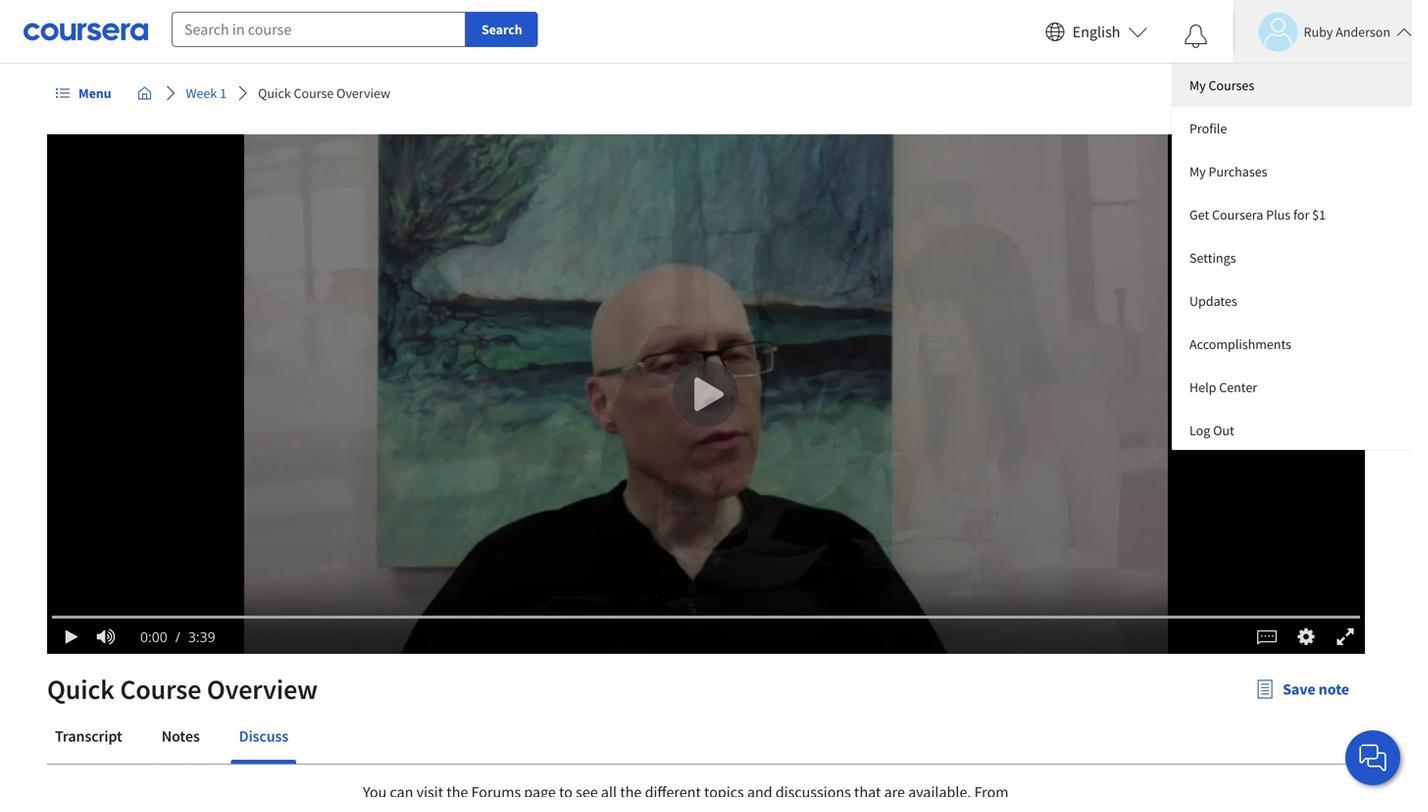 Task type: describe. For each thing, give the bounding box(es) containing it.
coursera image
[[24, 16, 148, 47]]

anderson
[[1336, 23, 1391, 41]]

discuss
[[239, 727, 289, 746]]

settings
[[1190, 249, 1236, 267]]

get coursera plus for $1
[[1190, 206, 1326, 224]]

save note
[[1283, 680, 1350, 699]]

0 horizontal spatial course
[[120, 672, 201, 707]]

log out
[[1190, 422, 1235, 439]]

profile link
[[1172, 107, 1412, 150]]

settings link
[[1172, 236, 1412, 280]]

my purchases
[[1190, 163, 1268, 180]]

play image
[[62, 629, 82, 645]]

$1
[[1313, 206, 1326, 224]]

plus
[[1266, 206, 1291, 224]]

full screen image
[[1333, 627, 1358, 647]]

chat with us image
[[1358, 743, 1389, 774]]

my courses link
[[1172, 64, 1412, 107]]

get
[[1190, 206, 1210, 224]]

accomplishments link
[[1172, 323, 1412, 366]]

my for my purchases
[[1190, 163, 1206, 180]]

search button
[[466, 12, 538, 47]]

0 vertical spatial quick
[[258, 84, 291, 102]]

search
[[482, 21, 522, 38]]

1 vertical spatial quick course overview
[[47, 672, 318, 707]]

transcript
[[55, 727, 122, 746]]

ruby anderson menu
[[1172, 64, 1412, 450]]

profile
[[1190, 120, 1227, 137]]

0 vertical spatial overview
[[337, 84, 391, 102]]

week 1
[[186, 84, 227, 102]]

quick course overview link
[[250, 76, 398, 111]]

3 minutes 39 seconds element
[[188, 628, 215, 646]]

log
[[1190, 422, 1211, 439]]

0:00 / 3:39
[[140, 628, 215, 646]]

notes
[[162, 727, 200, 746]]

menu
[[78, 84, 111, 102]]



Task type: vqa. For each thing, say whether or not it's contained in the screenshot.
to
no



Task type: locate. For each thing, give the bounding box(es) containing it.
quick course overview down search in course text field
[[258, 84, 391, 102]]

accomplishments
[[1190, 335, 1292, 353]]

quick right 1
[[258, 84, 291, 102]]

my left purchases
[[1190, 163, 1206, 180]]

/
[[175, 628, 180, 646]]

log out button
[[1172, 409, 1412, 450]]

ruby
[[1304, 23, 1333, 41]]

discuss button
[[231, 713, 296, 760]]

out
[[1213, 422, 1235, 439]]

2 my from the top
[[1190, 163, 1206, 180]]

help center
[[1190, 379, 1258, 396]]

related lecture content tabs tab list
[[47, 713, 1365, 764]]

help center link
[[1172, 366, 1412, 409]]

purchases
[[1209, 163, 1268, 180]]

get coursera plus for $1 link
[[1172, 193, 1412, 236]]

0 vertical spatial quick course overview
[[258, 84, 391, 102]]

courses
[[1209, 77, 1255, 94]]

course inside quick course overview link
[[294, 84, 334, 102]]

quick course overview
[[258, 84, 391, 102], [47, 672, 318, 707]]

my left courses at the right top
[[1190, 77, 1206, 94]]

my purchases link
[[1172, 150, 1412, 193]]

0 vertical spatial my
[[1190, 77, 1206, 94]]

Search in course text field
[[172, 12, 466, 47]]

quick course overview up notes
[[47, 672, 318, 707]]

1 horizontal spatial course
[[294, 84, 334, 102]]

ruby anderson button
[[1233, 12, 1412, 51]]

0 minutes 0 seconds element
[[140, 628, 167, 646]]

my courses
[[1190, 77, 1255, 94]]

show notifications image
[[1184, 25, 1208, 48]]

quick up transcript
[[47, 672, 115, 707]]

week 1 link
[[178, 76, 234, 111]]

help
[[1190, 379, 1217, 396]]

0 horizontal spatial quick
[[47, 672, 115, 707]]

updates
[[1190, 292, 1238, 310]]

save
[[1283, 680, 1316, 699]]

overview down search in course text field
[[337, 84, 391, 102]]

updates link
[[1172, 280, 1412, 323]]

english
[[1073, 22, 1121, 42]]

for
[[1294, 206, 1310, 224]]

0 vertical spatial course
[[294, 84, 334, 102]]

course down search in course text field
[[294, 84, 334, 102]]

my
[[1190, 77, 1206, 94], [1190, 163, 1206, 180]]

menu button
[[47, 76, 119, 111]]

course
[[294, 84, 334, 102], [120, 672, 201, 707]]

ruby anderson
[[1304, 23, 1391, 41]]

overview up the discuss
[[207, 672, 318, 707]]

1 my from the top
[[1190, 77, 1206, 94]]

mute image
[[93, 627, 119, 647]]

english button
[[1038, 0, 1156, 64]]

save note button
[[1240, 666, 1365, 713]]

quick
[[258, 84, 291, 102], [47, 672, 115, 707]]

my for my courses
[[1190, 77, 1206, 94]]

1 vertical spatial my
[[1190, 163, 1206, 180]]

1 horizontal spatial quick
[[258, 84, 291, 102]]

course up notes button
[[120, 672, 201, 707]]

notes button
[[154, 713, 208, 760]]

note
[[1319, 680, 1350, 699]]

coursera
[[1212, 206, 1264, 224]]

overview
[[337, 84, 391, 102], [207, 672, 318, 707]]

1 horizontal spatial overview
[[337, 84, 391, 102]]

1 vertical spatial quick
[[47, 672, 115, 707]]

home image
[[137, 85, 153, 101]]

1
[[220, 84, 227, 102]]

0:00
[[140, 628, 167, 646]]

0 horizontal spatial overview
[[207, 672, 318, 707]]

1 vertical spatial course
[[120, 672, 201, 707]]

3:39
[[188, 628, 215, 646]]

transcript button
[[47, 713, 130, 760]]

week
[[186, 84, 217, 102]]

center
[[1219, 379, 1258, 396]]

1 vertical spatial overview
[[207, 672, 318, 707]]



